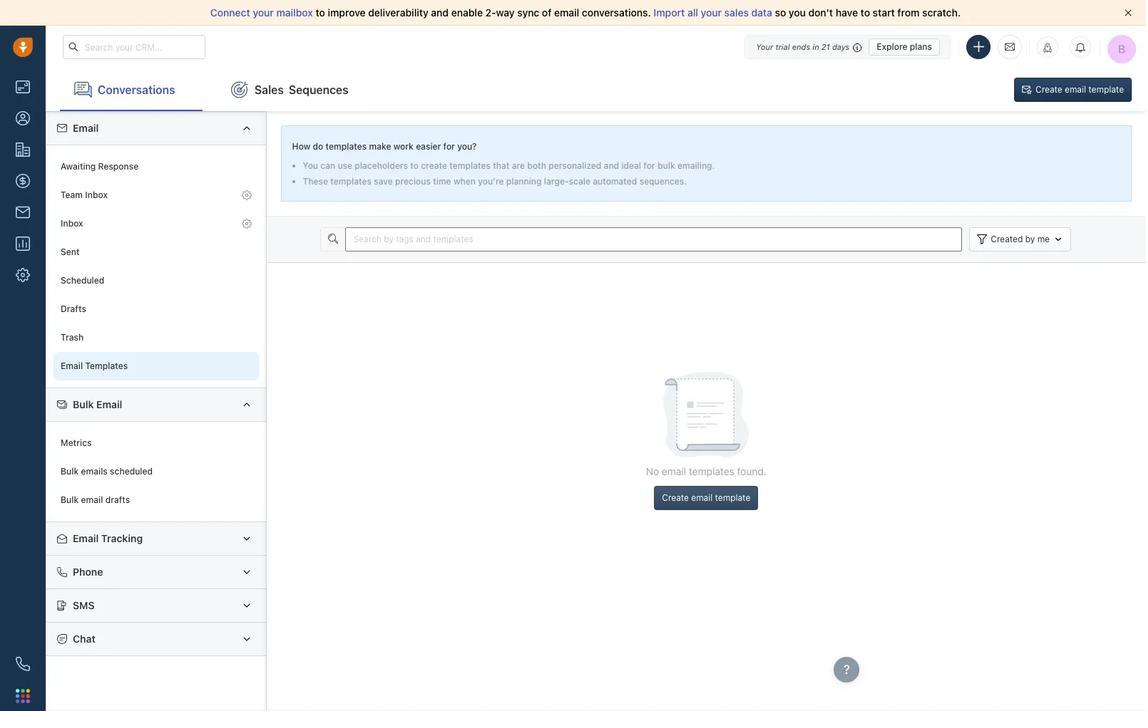 Task type: describe. For each thing, give the bounding box(es) containing it.
created by me
[[991, 234, 1050, 245]]

time
[[433, 176, 451, 187]]

way
[[496, 6, 515, 19]]

drafts
[[105, 495, 130, 506]]

work
[[393, 141, 414, 152]]

0 horizontal spatial create email template
[[662, 493, 750, 503]]

close image
[[1125, 9, 1132, 16]]

sent
[[61, 247, 80, 258]]

bulk emails scheduled
[[61, 467, 153, 477]]

when
[[453, 176, 476, 187]]

can
[[320, 161, 335, 171]]

no
[[646, 466, 659, 478]]

make
[[369, 141, 391, 152]]

1 horizontal spatial template
[[1088, 84, 1124, 95]]

trash
[[61, 333, 84, 343]]

chat
[[73, 633, 95, 645]]

drafts link
[[53, 295, 259, 324]]

how
[[292, 141, 310, 152]]

team inbox link
[[53, 181, 259, 210]]

precious
[[395, 176, 431, 187]]

1 horizontal spatial create email template button
[[1014, 78, 1132, 102]]

bulk for bulk emails scheduled
[[61, 467, 79, 477]]

templates up use
[[326, 141, 367, 152]]

scale
[[569, 176, 590, 187]]

import all your sales data link
[[654, 6, 775, 19]]

sequences.
[[639, 176, 687, 187]]

connect your mailbox link
[[210, 6, 316, 19]]

sequences
[[289, 83, 348, 96]]

templates
[[85, 361, 128, 372]]

team
[[61, 190, 83, 201]]

bulk email drafts
[[61, 495, 130, 506]]

1 vertical spatial template
[[715, 493, 750, 503]]

have
[[836, 6, 858, 19]]

bulk email drafts link
[[53, 486, 259, 515]]

ends
[[792, 42, 810, 51]]

and inside you can use placeholders to create templates that are both personalized and ideal for bulk emailing. these templates save precious time when you're planning large-scale automated sequences.
[[604, 161, 619, 171]]

awaiting response
[[61, 161, 139, 172]]

scratch.
[[922, 6, 961, 19]]

connect
[[210, 6, 250, 19]]

tracking
[[101, 533, 143, 545]]

bulk for bulk email drafts
[[61, 495, 79, 506]]

placeholders
[[355, 161, 408, 171]]

created
[[991, 234, 1023, 245]]

data
[[751, 6, 772, 19]]

explore
[[877, 41, 908, 52]]

improve
[[328, 6, 366, 19]]

1 vertical spatial inbox
[[61, 219, 83, 229]]

email templates link
[[53, 352, 259, 381]]

explore plans
[[877, 41, 932, 52]]

from
[[897, 6, 920, 19]]

don't
[[808, 6, 833, 19]]

inbox link
[[53, 210, 259, 238]]

emailing.
[[677, 161, 715, 171]]

what's new image
[[1043, 43, 1053, 53]]

your
[[756, 42, 773, 51]]

deliverability
[[368, 6, 428, 19]]

bulk for bulk email
[[73, 399, 94, 411]]

1 horizontal spatial create
[[1036, 84, 1062, 95]]

scheduled link
[[53, 267, 259, 295]]

phone image
[[16, 658, 30, 672]]

these
[[303, 176, 328, 187]]

emails
[[81, 467, 108, 477]]

awaiting
[[61, 161, 96, 172]]

you can use placeholders to create templates that are both personalized and ideal for bulk emailing. these templates save precious time when you're planning large-scale automated sequences.
[[303, 161, 715, 187]]

do
[[313, 141, 323, 152]]

large-
[[544, 176, 569, 187]]

2 your from the left
[[701, 6, 722, 19]]

templates left found.
[[689, 466, 734, 478]]

ideal
[[621, 161, 641, 171]]

0 horizontal spatial create email template button
[[654, 486, 758, 511]]

sales sequences link
[[217, 68, 363, 111]]

are
[[512, 161, 525, 171]]

import
[[654, 6, 685, 19]]

send email image
[[1005, 41, 1015, 53]]

0 horizontal spatial to
[[316, 6, 325, 19]]

Search by tags and templates text field
[[345, 227, 962, 252]]

start
[[873, 6, 895, 19]]

21
[[821, 42, 830, 51]]

email for email tracking
[[73, 533, 99, 545]]

in
[[812, 42, 819, 51]]

easier
[[416, 141, 441, 152]]

conversations.
[[582, 6, 651, 19]]

conversations
[[98, 83, 175, 96]]

for inside you can use placeholders to create templates that are both personalized and ideal for bulk emailing. these templates save precious time when you're planning large-scale automated sequences.
[[643, 161, 655, 171]]



Task type: locate. For each thing, give the bounding box(es) containing it.
automated
[[593, 176, 637, 187]]

1 horizontal spatial and
[[604, 161, 619, 171]]

inbox down team
[[61, 219, 83, 229]]

1 vertical spatial create email template button
[[654, 486, 758, 511]]

your trial ends in 21 days
[[756, 42, 849, 51]]

1 horizontal spatial to
[[410, 161, 419, 171]]

email inside "link"
[[81, 495, 103, 506]]

1 vertical spatial create email template
[[662, 493, 750, 503]]

for left bulk
[[643, 161, 655, 171]]

1 horizontal spatial create email template
[[1036, 84, 1124, 95]]

Search your CRM... text field
[[63, 35, 205, 59]]

save
[[374, 176, 393, 187]]

to
[[316, 6, 325, 19], [861, 6, 870, 19], [410, 161, 419, 171]]

enable
[[451, 6, 483, 19]]

create email template button
[[1014, 78, 1132, 102], [654, 486, 758, 511]]

0 vertical spatial for
[[443, 141, 455, 152]]

create email template
[[1036, 84, 1124, 95], [662, 493, 750, 503]]

and up automated
[[604, 161, 619, 171]]

for left you?
[[443, 141, 455, 152]]

1 vertical spatial bulk
[[61, 467, 79, 477]]

1 vertical spatial for
[[643, 161, 655, 171]]

team inbox
[[61, 190, 108, 201]]

0 horizontal spatial template
[[715, 493, 750, 503]]

template
[[1088, 84, 1124, 95], [715, 493, 750, 503]]

email down templates
[[96, 399, 122, 411]]

email up awaiting
[[73, 122, 99, 134]]

your left mailbox
[[253, 6, 274, 19]]

metrics
[[61, 438, 92, 449]]

0 vertical spatial create email template
[[1036, 84, 1124, 95]]

sms
[[73, 600, 95, 612]]

1 horizontal spatial for
[[643, 161, 655, 171]]

you
[[789, 6, 806, 19]]

by
[[1025, 234, 1035, 245]]

email
[[73, 122, 99, 134], [61, 361, 83, 372], [96, 399, 122, 411], [73, 533, 99, 545]]

your right all on the top right
[[701, 6, 722, 19]]

email for email
[[73, 122, 99, 134]]

1 horizontal spatial inbox
[[85, 190, 108, 201]]

planning
[[506, 176, 542, 187]]

0 vertical spatial inbox
[[85, 190, 108, 201]]

found.
[[737, 466, 766, 478]]

0 vertical spatial create
[[1036, 84, 1062, 95]]

sales
[[724, 6, 749, 19]]

1 horizontal spatial your
[[701, 6, 722, 19]]

0 horizontal spatial for
[[443, 141, 455, 152]]

bulk
[[657, 161, 675, 171]]

you?
[[457, 141, 477, 152]]

bulk up metrics
[[73, 399, 94, 411]]

sync
[[517, 6, 539, 19]]

create email template down the what's new icon
[[1036, 84, 1124, 95]]

tab list containing conversations
[[46, 68, 363, 111]]

plans
[[910, 41, 932, 52]]

scheduled
[[61, 276, 104, 286]]

you
[[303, 161, 318, 171]]

metrics link
[[53, 429, 259, 458]]

me
[[1037, 234, 1050, 245]]

email for email templates
[[61, 361, 83, 372]]

bulk emails scheduled link
[[53, 458, 259, 486]]

you're
[[478, 176, 504, 187]]

email tracking
[[73, 533, 143, 545]]

scheduled
[[110, 467, 153, 477]]

create email template button down the what's new icon
[[1014, 78, 1132, 102]]

0 vertical spatial template
[[1088, 84, 1124, 95]]

for
[[443, 141, 455, 152], [643, 161, 655, 171]]

0 horizontal spatial create
[[662, 493, 689, 503]]

0 vertical spatial create email template button
[[1014, 78, 1132, 102]]

bulk inside "link"
[[61, 495, 79, 506]]

bulk email
[[73, 399, 122, 411]]

create down the what's new icon
[[1036, 84, 1062, 95]]

email down trash
[[61, 361, 83, 372]]

templates down use
[[330, 176, 372, 187]]

both
[[527, 161, 546, 171]]

phone element
[[9, 650, 37, 679]]

that
[[493, 161, 509, 171]]

inbox
[[85, 190, 108, 201], [61, 219, 83, 229]]

bulk
[[73, 399, 94, 411], [61, 467, 79, 477], [61, 495, 79, 506]]

create email template down no email templates found.
[[662, 493, 750, 503]]

to inside you can use placeholders to create templates that are both personalized and ideal for bulk emailing. these templates save precious time when you're planning large-scale automated sequences.
[[410, 161, 419, 171]]

your
[[253, 6, 274, 19], [701, 6, 722, 19]]

to up precious
[[410, 161, 419, 171]]

so
[[775, 6, 786, 19]]

and left the "enable" on the left of the page
[[431, 6, 449, 19]]

conversations link
[[60, 68, 203, 111]]

0 vertical spatial and
[[431, 6, 449, 19]]

drafts
[[61, 304, 86, 315]]

0 horizontal spatial and
[[431, 6, 449, 19]]

days
[[832, 42, 849, 51]]

2-
[[485, 6, 496, 19]]

mailbox
[[276, 6, 313, 19]]

sales
[[255, 83, 284, 96]]

of
[[542, 6, 552, 19]]

create
[[1036, 84, 1062, 95], [662, 493, 689, 503]]

to left start
[[861, 6, 870, 19]]

2 vertical spatial bulk
[[61, 495, 79, 506]]

use
[[338, 161, 352, 171]]

1 vertical spatial and
[[604, 161, 619, 171]]

templates up when on the left
[[449, 161, 491, 171]]

0 horizontal spatial inbox
[[61, 219, 83, 229]]

trash link
[[53, 324, 259, 352]]

created by me button
[[969, 227, 1071, 252], [969, 227, 1071, 252]]

how do templates make work easier for you?
[[292, 141, 477, 152]]

bulk left emails
[[61, 467, 79, 477]]

email up phone
[[73, 533, 99, 545]]

email inside email templates link
[[61, 361, 83, 372]]

inbox right team
[[85, 190, 108, 201]]

trial
[[775, 42, 790, 51]]

0 horizontal spatial your
[[253, 6, 274, 19]]

0 vertical spatial bulk
[[73, 399, 94, 411]]

freshworks switcher image
[[16, 689, 30, 704]]

create
[[421, 161, 447, 171]]

explore plans link
[[869, 38, 940, 55]]

email templates
[[61, 361, 128, 372]]

bulk down the bulk emails scheduled at bottom
[[61, 495, 79, 506]]

to right mailbox
[[316, 6, 325, 19]]

personalized
[[549, 161, 601, 171]]

sent link
[[53, 238, 259, 267]]

1 your from the left
[[253, 6, 274, 19]]

create email template button down no email templates found.
[[654, 486, 758, 511]]

phone
[[73, 566, 103, 578]]

create down no email templates found.
[[662, 493, 689, 503]]

response
[[98, 161, 139, 172]]

2 horizontal spatial to
[[861, 6, 870, 19]]

and
[[431, 6, 449, 19], [604, 161, 619, 171]]

1 vertical spatial create
[[662, 493, 689, 503]]

tab list
[[46, 68, 363, 111]]



Task type: vqa. For each thing, say whether or not it's contained in the screenshot.
bottom Channels
no



